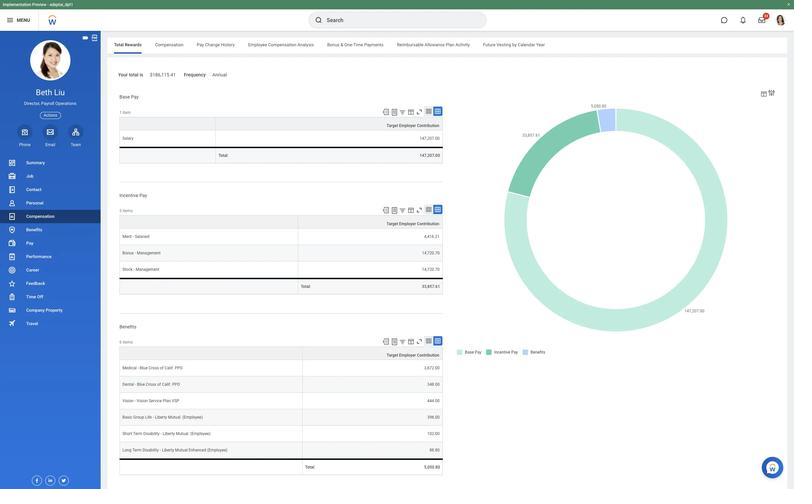 Task type: vqa. For each thing, say whether or not it's contained in the screenshot.
[C] related to Brendan Cronje [C]
no



Task type: describe. For each thing, give the bounding box(es) containing it.
row containing stock - management
[[119, 262, 443, 278]]

travel image
[[8, 320, 16, 328]]

bonus & one-time payments
[[327, 42, 384, 47]]

disability for long
[[143, 449, 159, 453]]

future vesting by calendar year
[[483, 42, 545, 47]]

contact
[[26, 187, 41, 192]]

6 items
[[119, 340, 133, 345]]

contact link
[[0, 183, 101, 197]]

target employer contribution row for incentive
[[119, 216, 443, 229]]

justify image
[[6, 16, 14, 24]]

navigation pane region
[[0, 31, 101, 490]]

long
[[123, 449, 131, 453]]

liu
[[54, 88, 65, 97]]

is
[[140, 72, 143, 78]]

click to view/edit grid preferences image
[[408, 207, 415, 214]]

close environment banner image
[[787, 2, 791, 6]]

3 contribution from the top
[[417, 354, 440, 358]]

email beth liu element
[[43, 142, 58, 148]]

profile logan mcneil image
[[776, 15, 786, 27]]

- down merit - salaried
[[135, 251, 136, 256]]

employer for incentive
[[399, 222, 416, 227]]

396.00
[[427, 416, 440, 420]]

basic group life - liberty mutual  (employee)
[[123, 416, 203, 420]]

fullscreen image for incentive
[[416, 207, 423, 214]]

beth liu
[[36, 88, 65, 97]]

job image
[[8, 173, 16, 181]]

target employer contribution button for base
[[216, 117, 443, 130]]

3 target employer contribution from the top
[[387, 354, 440, 358]]

payments
[[364, 42, 384, 47]]

table image
[[426, 338, 432, 345]]

cross for medical
[[149, 366, 159, 371]]

phone image
[[20, 128, 30, 136]]

employer for base
[[399, 123, 416, 128]]

annual
[[212, 72, 227, 78]]

benefits image
[[8, 226, 16, 234]]

cell for 5,050.80
[[119, 459, 303, 476]]

contact image
[[8, 186, 16, 194]]

pay right base
[[131, 94, 139, 100]]

ppo for dental - blue cross of calif. ppo
[[172, 383, 180, 387]]

your total is
[[118, 72, 143, 78]]

target employer contribution button for incentive
[[298, 216, 443, 229]]

tag image
[[82, 34, 89, 42]]

- right medical
[[138, 366, 139, 371]]

team link
[[68, 124, 84, 148]]

employee compensation analysis
[[248, 42, 314, 47]]

company property link
[[0, 304, 101, 318]]

export to worksheets image
[[391, 338, 399, 346]]

short term disability - liberty mutual  (employee)
[[123, 432, 211, 437]]

phone
[[19, 143, 31, 147]]

phone beth liu element
[[17, 142, 33, 148]]

- up "group"
[[135, 399, 136, 404]]

expand table image for incentive
[[435, 207, 442, 213]]

of for dental - blue cross of calif. ppo
[[157, 383, 161, 387]]

total: for 33,857.61
[[301, 285, 311, 289]]

view team image
[[72, 128, 80, 136]]

target for incentive
[[387, 222, 398, 227]]

- down basic group life - liberty mutual  (employee)
[[161, 432, 162, 437]]

3 expand table image from the top
[[435, 338, 442, 345]]

1 vertical spatial benefits
[[119, 324, 137, 330]]

of for medical - blue cross of calif. ppo
[[160, 366, 164, 371]]

performance image
[[8, 253, 16, 261]]

career
[[26, 268, 39, 273]]

your
[[118, 72, 128, 78]]

total rewards
[[114, 42, 142, 47]]

liberty for basic
[[155, 416, 167, 420]]

career link
[[0, 264, 101, 277]]

select to filter grid data image for benefits
[[399, 339, 407, 346]]

88.80
[[430, 449, 440, 453]]

performance
[[26, 254, 52, 259]]

select to filter grid data image
[[399, 109, 407, 116]]

enhanced
[[189, 449, 206, 453]]

export to excel image
[[382, 108, 390, 116]]

email button
[[43, 124, 58, 148]]

actions button
[[40, 112, 61, 119]]

calif. for dental - blue cross of calif. ppo
[[162, 383, 171, 387]]

personal
[[26, 201, 43, 206]]

year
[[536, 42, 545, 47]]

export to worksheets image for incentive pay
[[391, 207, 399, 215]]

reimbursable
[[397, 42, 424, 47]]

base pay
[[119, 94, 139, 100]]

travel
[[26, 322, 38, 327]]

ppo for medical - blue cross of calif. ppo
[[175, 366, 183, 371]]

adeptai_dpt1
[[50, 2, 73, 7]]

3 target employer contribution row from the top
[[119, 347, 443, 361]]

time off
[[26, 295, 43, 300]]

beth
[[36, 88, 52, 97]]

medical - blue cross of calif. ppo
[[123, 366, 183, 371]]

export to excel image for benefits
[[382, 338, 390, 346]]

row containing vision - vision service plan vsp
[[119, 394, 443, 410]]

summary image
[[8, 159, 16, 167]]

base
[[119, 94, 130, 100]]

short
[[123, 432, 132, 437]]

summary
[[26, 160, 45, 165]]

calif. for medical - blue cross of calif. ppo
[[165, 366, 174, 371]]

benefits inside list
[[26, 228, 42, 233]]

actions
[[44, 113, 57, 118]]

export to worksheets image for base pay
[[391, 108, 399, 116]]

plan inside 'row'
[[163, 399, 171, 404]]

list containing summary
[[0, 156, 101, 331]]

items for incentive pay
[[123, 209, 133, 214]]

bonus for bonus - management
[[123, 251, 134, 256]]

twitter image
[[59, 477, 66, 484]]

future
[[483, 42, 496, 47]]

team
[[71, 143, 81, 147]]

pay inside list
[[26, 241, 33, 246]]

3,672.00
[[424, 366, 440, 371]]

1
[[119, 110, 122, 115]]

row containing merit - salaried
[[119, 229, 443, 246]]

3 target from the top
[[387, 354, 398, 358]]

toolbar for base
[[379, 107, 443, 117]]

total: for 147,207.00
[[219, 153, 229, 158]]

mutual for short term disability - liberty mutual  (employee)
[[176, 432, 188, 437]]

- inside the menu "banner"
[[47, 2, 49, 7]]

3 fullscreen image from the top
[[416, 338, 423, 346]]

3 items
[[119, 209, 133, 214]]

- right "life" in the left of the page
[[153, 416, 154, 420]]

summary link
[[0, 156, 101, 170]]

history
[[221, 42, 235, 47]]

job link
[[0, 170, 101, 183]]

total
[[129, 72, 138, 78]]

147,207.00 for total:
[[420, 153, 440, 158]]

change
[[205, 42, 220, 47]]

147,207.00 for salary
[[420, 136, 440, 141]]

348.00
[[427, 383, 440, 387]]

stock
[[123, 268, 133, 272]]

toolbar for incentive
[[379, 205, 443, 216]]

rewards
[[125, 42, 142, 47]]

bonus for bonus & one-time payments
[[327, 42, 340, 47]]

pay change history
[[197, 42, 235, 47]]

management for stock - management
[[136, 268, 159, 272]]

career image
[[8, 266, 16, 275]]

basic
[[123, 416, 132, 420]]

444.00
[[427, 399, 440, 404]]

bonus - management
[[123, 251, 161, 256]]

activity
[[456, 42, 470, 47]]

13 row from the top
[[119, 459, 443, 476]]

frequency element
[[212, 68, 227, 78]]

term for short
[[133, 432, 142, 437]]

- right stock
[[134, 268, 135, 272]]

benefits link
[[0, 224, 101, 237]]

analysis
[[298, 42, 314, 47]]

dental
[[123, 383, 134, 387]]

vision - vision service plan vsp
[[123, 399, 179, 404]]

target for base
[[387, 123, 398, 128]]

blue for medical
[[140, 366, 148, 371]]

feedback
[[26, 281, 45, 286]]



Task type: locate. For each thing, give the bounding box(es) containing it.
1 contribution from the top
[[417, 123, 440, 128]]

term for long
[[132, 449, 142, 453]]

33
[[765, 14, 769, 18]]

blue
[[140, 366, 148, 371], [137, 383, 145, 387]]

3 row from the top
[[119, 229, 443, 246]]

0 horizontal spatial vision
[[123, 399, 134, 404]]

phone button
[[17, 124, 33, 148]]

target employer contribution
[[387, 123, 440, 128], [387, 222, 440, 227], [387, 354, 440, 358]]

mutual down vsp at the left bottom of page
[[168, 416, 181, 420]]

time left payments at the left top
[[353, 42, 363, 47]]

row containing dental - blue cross of calif. ppo
[[119, 377, 443, 394]]

menu
[[17, 17, 30, 23]]

target employer contribution for incentive
[[387, 222, 440, 227]]

items right 6
[[123, 340, 133, 345]]

cell
[[119, 147, 216, 163], [119, 278, 298, 295], [119, 459, 303, 476]]

2 fullscreen image from the top
[[416, 207, 423, 214]]

export to excel image for incentive pay
[[382, 207, 390, 214]]

2 select to filter grid data image from the top
[[399, 339, 407, 346]]

off
[[37, 295, 43, 300]]

plan left vsp at the left bottom of page
[[163, 399, 171, 404]]

benefits up 6 items
[[119, 324, 137, 330]]

director, payroll operations
[[24, 101, 77, 106]]

1 vertical spatial blue
[[137, 383, 145, 387]]

2 14,720.70 from the top
[[422, 268, 440, 272]]

2 vertical spatial (employee)
[[207, 449, 228, 453]]

export to worksheets image
[[391, 108, 399, 116], [391, 207, 399, 215]]

3 employer from the top
[[399, 354, 416, 358]]

time left off
[[26, 295, 36, 300]]

0 vertical spatial export to worksheets image
[[391, 108, 399, 116]]

2 target employer contribution from the top
[[387, 222, 440, 227]]

table image right click to view/edit grid preferences icon at the right top of the page
[[426, 207, 432, 213]]

compensation up 'your total is' 'element'
[[155, 42, 183, 47]]

implementation
[[3, 2, 31, 7]]

term right short
[[133, 432, 142, 437]]

travel link
[[0, 318, 101, 331]]

2 toolbar from the top
[[379, 205, 443, 216]]

implementation preview -   adeptai_dpt1
[[3, 2, 73, 7]]

2 expand table image from the top
[[435, 207, 442, 213]]

vision down dental
[[123, 399, 134, 404]]

4 row from the top
[[119, 246, 443, 262]]

1 vertical spatial plan
[[163, 399, 171, 404]]

calif. up the dental - blue cross of calif. ppo
[[165, 366, 174, 371]]

compensation inside compensation link
[[26, 214, 55, 219]]

0 vertical spatial bonus
[[327, 42, 340, 47]]

1 horizontal spatial vision
[[137, 399, 148, 404]]

1 vertical spatial toolbar
[[379, 205, 443, 216]]

(employee) for short term disability - liberty mutual  (employee)
[[190, 432, 211, 437]]

10 row from the top
[[119, 410, 443, 426]]

director,
[[24, 101, 40, 106]]

ppo up vsp at the left bottom of page
[[172, 383, 180, 387]]

mutual up the long term disability - liberty mutual enhanced (employee)
[[176, 432, 188, 437]]

0 vertical spatial cell
[[119, 147, 216, 163]]

2 vision from the left
[[137, 399, 148, 404]]

0 vertical spatial management
[[137, 251, 161, 256]]

liberty for short
[[163, 432, 175, 437]]

row containing bonus - management
[[119, 246, 443, 262]]

liberty down short term disability - liberty mutual  (employee)
[[162, 449, 174, 453]]

1 horizontal spatial plan
[[446, 42, 455, 47]]

- right merit
[[133, 235, 134, 239]]

12 row from the top
[[119, 443, 443, 459]]

of up service
[[157, 383, 161, 387]]

term right long
[[132, 449, 142, 453]]

mail image
[[46, 128, 54, 136]]

0 vertical spatial fullscreen image
[[416, 108, 423, 116]]

2 vertical spatial liberty
[[162, 449, 174, 453]]

0 horizontal spatial bonus
[[123, 251, 134, 256]]

2 vertical spatial cell
[[119, 459, 303, 476]]

0 vertical spatial click to view/edit grid preferences image
[[408, 108, 415, 116]]

cross for dental
[[146, 383, 156, 387]]

table image for base pay
[[426, 108, 432, 115]]

export to excel image
[[382, 207, 390, 214], [382, 338, 390, 346]]

2 vertical spatial target employer contribution button
[[303, 348, 443, 360]]

table image for incentive pay
[[426, 207, 432, 213]]

2 vertical spatial contribution
[[417, 354, 440, 358]]

management for bonus - management
[[137, 251, 161, 256]]

pay left change on the left
[[197, 42, 204, 47]]

0 vertical spatial plan
[[446, 42, 455, 47]]

1 horizontal spatial compensation
[[155, 42, 183, 47]]

service
[[149, 399, 162, 404]]

compensation left analysis
[[268, 42, 297, 47]]

items
[[123, 209, 133, 214], [123, 340, 133, 345]]

calendar
[[518, 42, 535, 47]]

configure and view chart data image
[[768, 89, 776, 97], [761, 90, 768, 98]]

11 row from the top
[[119, 426, 443, 443]]

1 vertical spatial employer
[[399, 222, 416, 227]]

view printable version (pdf) image
[[91, 34, 98, 42]]

vision
[[123, 399, 134, 404], [137, 399, 148, 404]]

inbox large image
[[759, 17, 766, 23]]

table image right select to filter grid data icon
[[426, 108, 432, 115]]

0 vertical spatial target
[[387, 123, 398, 128]]

export to excel image left click to view/edit grid preferences icon at the right top of the page
[[382, 207, 390, 214]]

2 contribution from the top
[[417, 222, 440, 227]]

2 employer from the top
[[399, 222, 416, 227]]

1 fullscreen image from the top
[[416, 108, 423, 116]]

salary
[[123, 136, 134, 141]]

target employer contribution row
[[119, 117, 443, 130], [119, 216, 443, 229], [119, 347, 443, 361]]

group
[[133, 416, 144, 420]]

2 horizontal spatial compensation
[[268, 42, 297, 47]]

long term disability - liberty mutual enhanced (employee)
[[123, 449, 228, 453]]

0 vertical spatial items
[[123, 209, 133, 214]]

14,720.70
[[422, 251, 440, 256], [422, 268, 440, 272]]

1 horizontal spatial bonus
[[327, 42, 340, 47]]

export to worksheets image left click to view/edit grid preferences icon at the right top of the page
[[391, 207, 399, 215]]

bonus inside 'row'
[[123, 251, 134, 256]]

0 horizontal spatial compensation
[[26, 214, 55, 219]]

liberty for long
[[162, 449, 174, 453]]

1 vertical spatial target employer contribution row
[[119, 216, 443, 229]]

management
[[137, 251, 161, 256], [136, 268, 159, 272]]

reimbursable allowance plan activity
[[397, 42, 470, 47]]

0 vertical spatial of
[[160, 366, 164, 371]]

0 vertical spatial expand table image
[[435, 108, 442, 115]]

linkedin image
[[46, 477, 53, 484]]

contribution for incentive
[[417, 222, 440, 227]]

fullscreen image for base
[[416, 108, 423, 116]]

2 vertical spatial expand table image
[[435, 338, 442, 345]]

plan left "activity"
[[446, 42, 455, 47]]

147,207.00
[[420, 136, 440, 141], [420, 153, 440, 158]]

item
[[123, 110, 131, 115]]

company property
[[26, 308, 63, 313]]

items right "3"
[[123, 209, 133, 214]]

1 employer from the top
[[399, 123, 416, 128]]

blue right medical
[[140, 366, 148, 371]]

mutual for basic group life - liberty mutual  (employee)
[[168, 416, 181, 420]]

personal link
[[0, 197, 101, 210]]

target employer contribution down table image
[[387, 354, 440, 358]]

select to filter grid data image for incentive pay
[[399, 207, 407, 214]]

0 vertical spatial blue
[[140, 366, 148, 371]]

14,720.70 for bonus - management
[[422, 251, 440, 256]]

0 horizontal spatial time
[[26, 295, 36, 300]]

click to view/edit grid preferences image
[[408, 108, 415, 116], [408, 338, 415, 346]]

1 vertical spatial contribution
[[417, 222, 440, 227]]

Search Workday  search field
[[327, 13, 473, 28]]

blue for dental
[[137, 383, 145, 387]]

1 vertical spatial time
[[26, 295, 36, 300]]

1 vertical spatial term
[[132, 449, 142, 453]]

5,050.80
[[424, 466, 440, 470]]

compensation down 'personal'
[[26, 214, 55, 219]]

0 vertical spatial target employer contribution
[[387, 123, 440, 128]]

select to filter grid data image right export to worksheets icon
[[399, 339, 407, 346]]

employer
[[399, 123, 416, 128], [399, 222, 416, 227], [399, 354, 416, 358]]

0 vertical spatial disability
[[143, 432, 160, 437]]

one-
[[345, 42, 353, 47]]

1 target employer contribution row from the top
[[119, 117, 443, 130]]

6 row from the top
[[119, 278, 443, 295]]

1 vertical spatial liberty
[[163, 432, 175, 437]]

performance link
[[0, 250, 101, 264]]

of
[[160, 366, 164, 371], [157, 383, 161, 387]]

total: for 5,050.80
[[305, 466, 315, 470]]

3
[[119, 209, 122, 214]]

plan inside tab list
[[446, 42, 455, 47]]

click to view/edit grid preferences image for benefits
[[408, 338, 415, 346]]

2 items from the top
[[123, 340, 133, 345]]

2 click to view/edit grid preferences image from the top
[[408, 338, 415, 346]]

bonus left &
[[327, 42, 340, 47]]

0 vertical spatial (employee)
[[183, 416, 203, 420]]

1 vertical spatial (employee)
[[190, 432, 211, 437]]

1 items from the top
[[123, 209, 133, 214]]

calif.
[[165, 366, 174, 371], [162, 383, 171, 387]]

target employer contribution for base
[[387, 123, 440, 128]]

tab list
[[107, 38, 788, 54]]

ppo up the dental - blue cross of calif. ppo
[[175, 366, 183, 371]]

job
[[26, 174, 34, 179]]

fullscreen image
[[416, 108, 423, 116], [416, 207, 423, 214], [416, 338, 423, 346]]

5 row from the top
[[119, 262, 443, 278]]

cell for 147,207.00
[[119, 147, 216, 163]]

pay image
[[8, 240, 16, 248]]

calif. down medical - blue cross of calif. ppo
[[162, 383, 171, 387]]

row containing medical - blue cross of calif. ppo
[[119, 361, 443, 377]]

total
[[114, 42, 124, 47]]

liberty down basic group life - liberty mutual  (employee)
[[163, 432, 175, 437]]

fullscreen image right select to filter grid data icon
[[416, 108, 423, 116]]

row containing long term disability - liberty mutual enhanced (employee)
[[119, 443, 443, 459]]

life
[[145, 416, 152, 420]]

personal image
[[8, 199, 16, 207]]

1 expand table image from the top
[[435, 108, 442, 115]]

click to view/edit grid preferences image right export to worksheets icon
[[408, 338, 415, 346]]

export to excel image left export to worksheets icon
[[382, 338, 390, 346]]

1 select to filter grid data image from the top
[[399, 207, 407, 214]]

menu banner
[[0, 0, 794, 31]]

employee
[[248, 42, 267, 47]]

1 export to worksheets image from the top
[[391, 108, 399, 116]]

1 vertical spatial fullscreen image
[[416, 207, 423, 214]]

2 table image from the top
[[426, 207, 432, 213]]

1 vertical spatial cell
[[119, 278, 298, 295]]

14,720.70 up 33,857.61
[[422, 268, 440, 272]]

2 vertical spatial target employer contribution
[[387, 354, 440, 358]]

1 vertical spatial calif.
[[162, 383, 171, 387]]

term
[[133, 432, 142, 437], [132, 449, 142, 453]]

2 vertical spatial employer
[[399, 354, 416, 358]]

cross up the dental - blue cross of calif. ppo
[[149, 366, 159, 371]]

2 vertical spatial toolbar
[[379, 337, 443, 347]]

2 target from the top
[[387, 222, 398, 227]]

mutual
[[168, 416, 181, 420], [176, 432, 188, 437], [175, 449, 188, 453]]

0 vertical spatial liberty
[[155, 416, 167, 420]]

click to view/edit grid preferences image right select to filter grid data icon
[[408, 108, 415, 116]]

1 vertical spatial disability
[[143, 449, 159, 453]]

0 vertical spatial cross
[[149, 366, 159, 371]]

target
[[387, 123, 398, 128], [387, 222, 398, 227], [387, 354, 398, 358]]

2 cell from the top
[[119, 278, 298, 295]]

1 vertical spatial of
[[157, 383, 161, 387]]

salaried
[[135, 235, 149, 239]]

1 vertical spatial mutual
[[176, 432, 188, 437]]

1 vertical spatial target
[[387, 222, 398, 227]]

0 vertical spatial toolbar
[[379, 107, 443, 117]]

1 horizontal spatial time
[[353, 42, 363, 47]]

vsp
[[172, 399, 179, 404]]

6
[[119, 340, 122, 345]]

0 vertical spatial 147,207.00
[[420, 136, 440, 141]]

1 vertical spatial table image
[[426, 207, 432, 213]]

1 vision from the left
[[123, 399, 134, 404]]

4,416.21
[[424, 235, 440, 239]]

1 vertical spatial target employer contribution
[[387, 222, 440, 227]]

(employee) up short term disability - liberty mutual  (employee)
[[183, 416, 203, 420]]

merit
[[123, 235, 132, 239]]

14,720.70 down the 4,416.21
[[422, 251, 440, 256]]

0 vertical spatial time
[[353, 42, 363, 47]]

2 target employer contribution row from the top
[[119, 216, 443, 229]]

33 button
[[755, 13, 770, 28]]

0 vertical spatial target employer contribution button
[[216, 117, 443, 130]]

target employer contribution row for base
[[119, 117, 443, 130]]

1 vertical spatial 14,720.70
[[422, 268, 440, 272]]

cross up vision - vision service plan vsp
[[146, 383, 156, 387]]

1 horizontal spatial benefits
[[119, 324, 137, 330]]

(employee) right enhanced
[[207, 449, 228, 453]]

medical
[[123, 366, 137, 371]]

1 target from the top
[[387, 123, 398, 128]]

1 vertical spatial expand table image
[[435, 207, 442, 213]]

0 horizontal spatial plan
[[163, 399, 171, 404]]

1 vertical spatial bonus
[[123, 251, 134, 256]]

row containing short term disability - liberty mutual  (employee)
[[119, 426, 443, 443]]

pay up 'performance'
[[26, 241, 33, 246]]

1 vertical spatial export to excel image
[[382, 338, 390, 346]]

row containing salary
[[119, 130, 443, 147]]

notifications large image
[[740, 17, 747, 23]]

0 vertical spatial ppo
[[175, 366, 183, 371]]

2 row from the top
[[119, 147, 443, 163]]

management down bonus - management
[[136, 268, 159, 272]]

0 vertical spatial employer
[[399, 123, 416, 128]]

0 vertical spatial select to filter grid data image
[[399, 207, 407, 214]]

disability for short
[[143, 432, 160, 437]]

time off image
[[8, 293, 16, 301]]

company property image
[[8, 307, 16, 315]]

3 toolbar from the top
[[379, 337, 443, 347]]

time
[[353, 42, 363, 47], [26, 295, 36, 300]]

0 vertical spatial target employer contribution row
[[119, 117, 443, 130]]

- down short term disability - liberty mutual  (employee)
[[160, 449, 161, 453]]

by
[[513, 42, 517, 47]]

1 vertical spatial 147,207.00
[[420, 153, 440, 158]]

toolbar
[[379, 107, 443, 117], [379, 205, 443, 216], [379, 337, 443, 347]]

tab list containing total rewards
[[107, 38, 788, 54]]

benefits down compensation link
[[26, 228, 42, 233]]

select to filter grid data image
[[399, 207, 407, 214], [399, 339, 407, 346]]

pay link
[[0, 237, 101, 250]]

blue right dental
[[137, 383, 145, 387]]

2 export to excel image from the top
[[382, 338, 390, 346]]

contribution for base
[[417, 123, 440, 128]]

vision left service
[[137, 399, 148, 404]]

1 target employer contribution from the top
[[387, 123, 440, 128]]

1 vertical spatial export to worksheets image
[[391, 207, 399, 215]]

(employee) for basic group life - liberty mutual  (employee)
[[183, 416, 203, 420]]

- right preview
[[47, 2, 49, 7]]

1 cell from the top
[[119, 147, 216, 163]]

select to filter grid data image left click to view/edit grid preferences icon at the right top of the page
[[399, 207, 407, 214]]

2 export to worksheets image from the top
[[391, 207, 399, 215]]

frequency
[[184, 72, 206, 78]]

incentive
[[119, 193, 138, 198]]

0 vertical spatial total:
[[219, 153, 229, 158]]

list
[[0, 156, 101, 331]]

mutual left enhanced
[[175, 449, 188, 453]]

preview
[[32, 2, 46, 7]]

company
[[26, 308, 45, 313]]

1 14,720.70 from the top
[[422, 251, 440, 256]]

of up the dental - blue cross of calif. ppo
[[160, 366, 164, 371]]

expand table image
[[435, 108, 442, 115], [435, 207, 442, 213], [435, 338, 442, 345]]

target employer contribution button
[[216, 117, 443, 130], [298, 216, 443, 229], [303, 348, 443, 360]]

liberty right "life" in the left of the page
[[155, 416, 167, 420]]

pay inside tab list
[[197, 42, 204, 47]]

0 vertical spatial mutual
[[168, 416, 181, 420]]

1 vertical spatial click to view/edit grid preferences image
[[408, 338, 415, 346]]

property
[[46, 308, 63, 313]]

pay right incentive
[[139, 193, 147, 198]]

target employer contribution down click to view/edit grid preferences icon at the right top of the page
[[387, 222, 440, 227]]

operations
[[55, 101, 77, 106]]

bonus up stock
[[123, 251, 134, 256]]

0 vertical spatial contribution
[[417, 123, 440, 128]]

allowance
[[425, 42, 445, 47]]

1 toolbar from the top
[[379, 107, 443, 117]]

disability down short term disability - liberty mutual  (employee)
[[143, 449, 159, 453]]

compensation image
[[8, 213, 16, 221]]

0 vertical spatial calif.
[[165, 366, 174, 371]]

1 vertical spatial ppo
[[172, 383, 180, 387]]

fullscreen image left table image
[[416, 338, 423, 346]]

2 vertical spatial mutual
[[175, 449, 188, 453]]

email
[[45, 143, 55, 147]]

2 vertical spatial fullscreen image
[[416, 338, 423, 346]]

merit - salaried
[[123, 235, 149, 239]]

0 vertical spatial table image
[[426, 108, 432, 115]]

0 vertical spatial term
[[133, 432, 142, 437]]

management down "salaried"
[[137, 251, 161, 256]]

mutual for long term disability - liberty mutual enhanced (employee)
[[175, 449, 188, 453]]

0 horizontal spatial benefits
[[26, 228, 42, 233]]

1 vertical spatial items
[[123, 340, 133, 345]]

8 row from the top
[[119, 377, 443, 394]]

expand table image for base
[[435, 108, 442, 115]]

1 table image from the top
[[426, 108, 432, 115]]

row containing basic group life - liberty mutual  (employee)
[[119, 410, 443, 426]]

0 vertical spatial benefits
[[26, 228, 42, 233]]

table image
[[426, 108, 432, 115], [426, 207, 432, 213]]

disability down "life" in the left of the page
[[143, 432, 160, 437]]

1 vertical spatial management
[[136, 268, 159, 272]]

team beth liu element
[[68, 142, 84, 148]]

export to worksheets image left select to filter grid data icon
[[391, 108, 399, 116]]

facebook image
[[32, 477, 40, 484]]

3 cell from the top
[[119, 459, 303, 476]]

1 click to view/edit grid preferences image from the top
[[408, 108, 415, 116]]

your total is element
[[150, 68, 176, 78]]

1 vertical spatial target employer contribution button
[[298, 216, 443, 229]]

target employer contribution down select to filter grid data icon
[[387, 123, 440, 128]]

2 vertical spatial target employer contribution row
[[119, 347, 443, 361]]

1 vertical spatial select to filter grid data image
[[399, 339, 407, 346]]

1 item
[[119, 110, 131, 115]]

feedback link
[[0, 277, 101, 291]]

0 vertical spatial 14,720.70
[[422, 251, 440, 256]]

bonus inside tab list
[[327, 42, 340, 47]]

1 export to excel image from the top
[[382, 207, 390, 214]]

cell for 33,857.61
[[119, 278, 298, 295]]

row
[[119, 130, 443, 147], [119, 147, 443, 163], [119, 229, 443, 246], [119, 246, 443, 262], [119, 262, 443, 278], [119, 278, 443, 295], [119, 361, 443, 377], [119, 377, 443, 394], [119, 394, 443, 410], [119, 410, 443, 426], [119, 426, 443, 443], [119, 443, 443, 459], [119, 459, 443, 476]]

vesting
[[497, 42, 511, 47]]

33,857.61
[[422, 285, 440, 289]]

feedback image
[[8, 280, 16, 288]]

pay
[[197, 42, 204, 47], [131, 94, 139, 100], [139, 193, 147, 198], [26, 241, 33, 246]]

&
[[341, 42, 343, 47]]

0 vertical spatial export to excel image
[[382, 207, 390, 214]]

1 vertical spatial total:
[[301, 285, 311, 289]]

14,720.70 for stock - management
[[422, 268, 440, 272]]

7 row from the top
[[119, 361, 443, 377]]

click to view/edit grid preferences image for base pay
[[408, 108, 415, 116]]

compensation link
[[0, 210, 101, 224]]

search image
[[315, 16, 323, 24]]

9 row from the top
[[119, 394, 443, 410]]

menu button
[[0, 9, 39, 31]]

1 vertical spatial cross
[[146, 383, 156, 387]]

contribution
[[417, 123, 440, 128], [417, 222, 440, 227], [417, 354, 440, 358]]

incentive pay
[[119, 193, 147, 198]]

fullscreen image right click to view/edit grid preferences icon at the right top of the page
[[416, 207, 423, 214]]

1 row from the top
[[119, 130, 443, 147]]

2 vertical spatial target
[[387, 354, 398, 358]]

(employee) up enhanced
[[190, 432, 211, 437]]

time inside time off link
[[26, 295, 36, 300]]

2 vertical spatial total:
[[305, 466, 315, 470]]

items for benefits
[[123, 340, 133, 345]]

- right dental
[[135, 383, 136, 387]]



